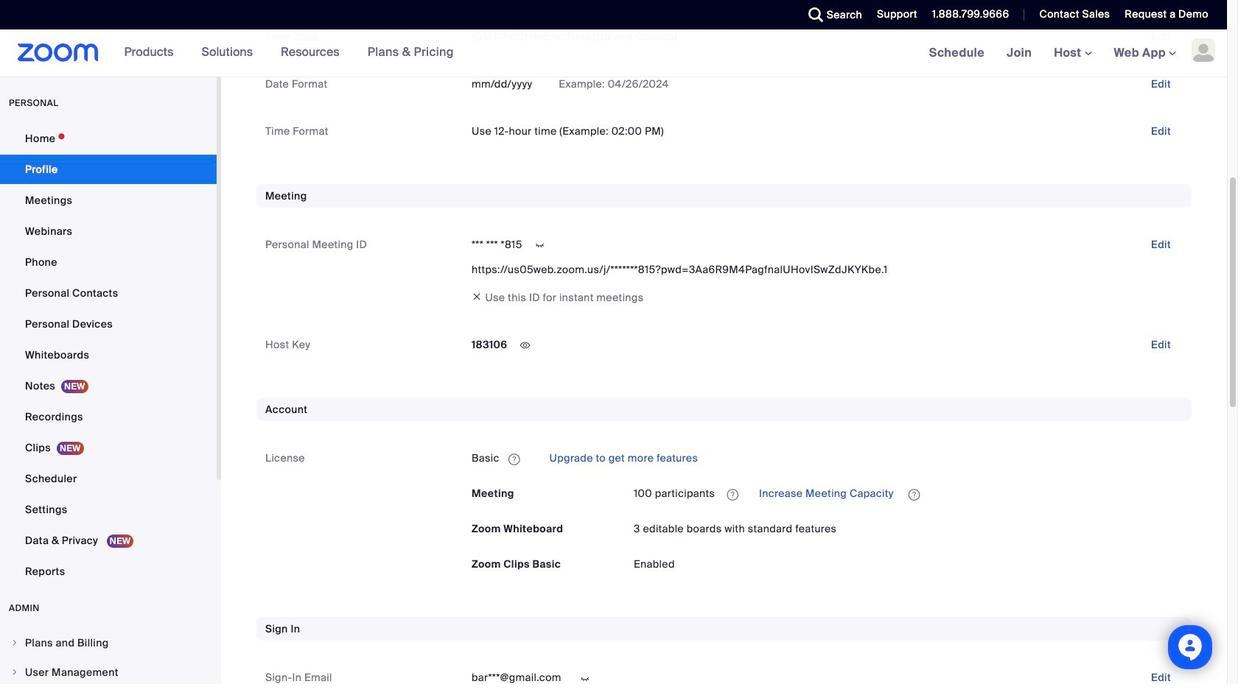 Task type: vqa. For each thing, say whether or not it's contained in the screenshot.
"Learn more about your License Type" icon
yes



Task type: locate. For each thing, give the bounding box(es) containing it.
1 vertical spatial application
[[634, 482, 1183, 506]]

zoom logo image
[[18, 43, 98, 62]]

learn more about your license type image
[[507, 455, 522, 465]]

application
[[472, 447, 1183, 471], [634, 482, 1183, 506]]

1 menu item from the top
[[0, 629, 217, 657]]

0 vertical spatial menu item
[[0, 629, 217, 657]]

banner
[[0, 29, 1227, 77]]

personal menu menu
[[0, 124, 217, 588]]

learn more about your meeting license image
[[722, 488, 743, 502]]

profile picture image
[[1192, 38, 1215, 62]]

2 menu item from the top
[[0, 659, 217, 685]]

menu item
[[0, 629, 217, 657], [0, 659, 217, 685]]

right image
[[10, 639, 19, 648]]

1 vertical spatial menu item
[[0, 659, 217, 685]]

right image
[[10, 668, 19, 677]]



Task type: describe. For each thing, give the bounding box(es) containing it.
product information navigation
[[98, 29, 465, 77]]

meetings navigation
[[918, 29, 1227, 77]]

hide host key image
[[513, 339, 537, 353]]

0 vertical spatial application
[[472, 447, 1183, 471]]

show personal meeting id image
[[528, 239, 552, 252]]

admin menu menu
[[0, 629, 217, 685]]



